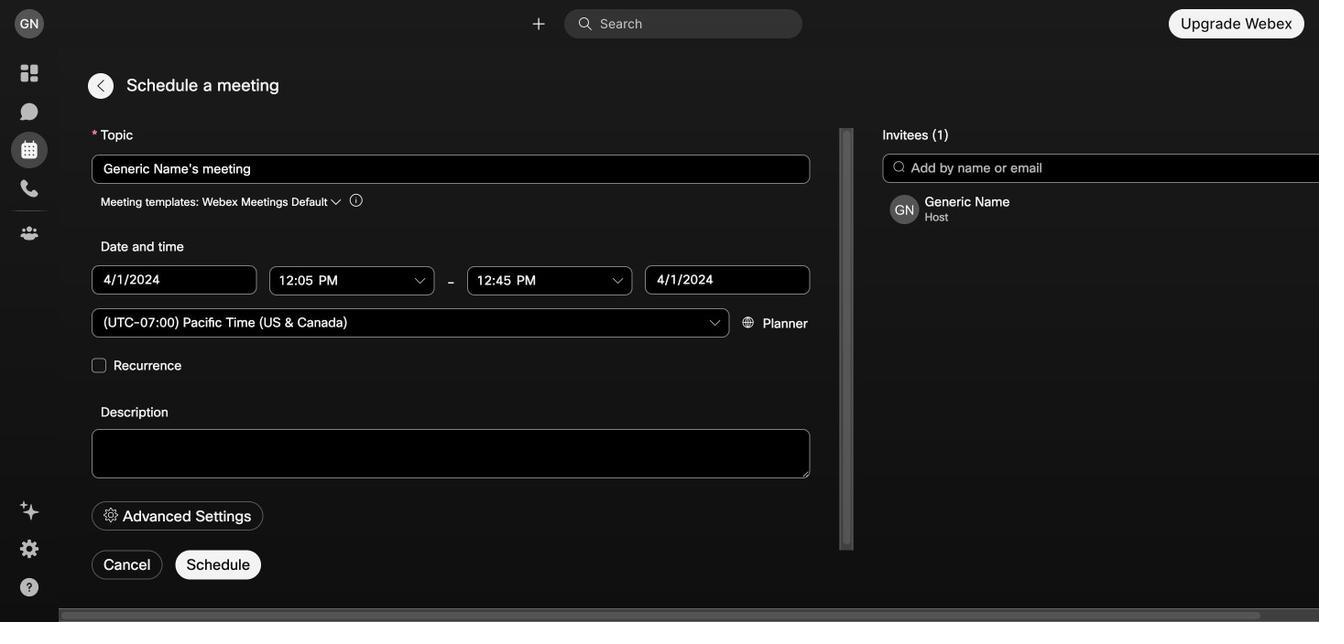 Task type: locate. For each thing, give the bounding box(es) containing it.
navigation
[[0, 48, 59, 623]]



Task type: vqa. For each thing, say whether or not it's contained in the screenshot.
Webex tab list
yes



Task type: describe. For each thing, give the bounding box(es) containing it.
webex tab list
[[11, 55, 48, 252]]



